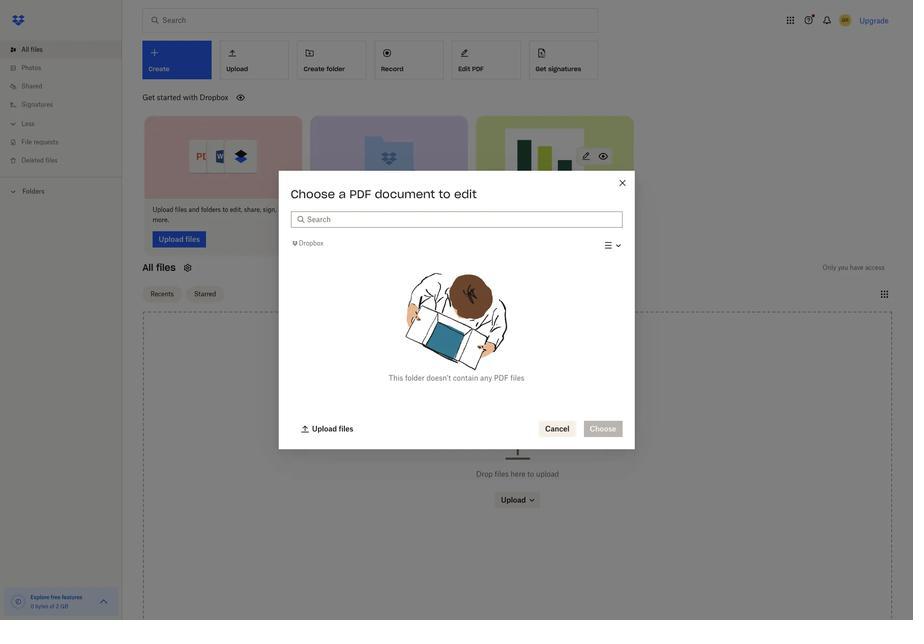 Task type: vqa. For each thing, say whether or not it's contained in the screenshot.
"Document" in the top of the page
yes



Task type: describe. For each thing, give the bounding box(es) containing it.
choose a pdf document to edit dialog
[[279, 171, 635, 450]]

shared
[[21, 82, 42, 90]]

get for get started with dropbox
[[142, 93, 155, 102]]

desktop
[[347, 206, 370, 213]]

dropbox link
[[291, 239, 323, 249]]

1 horizontal spatial all files
[[142, 262, 176, 273]]

any
[[480, 374, 492, 383]]

upgrade
[[860, 16, 889, 25]]

anyone
[[531, 206, 552, 213]]

Search text field
[[307, 214, 616, 225]]

stay
[[318, 216, 331, 224]]

deleted files
[[21, 157, 58, 164]]

0 horizontal spatial pdf
[[349, 187, 371, 201]]

photos
[[21, 64, 41, 72]]

this
[[389, 374, 403, 383]]

file requests link
[[8, 133, 122, 152]]

upload files
[[312, 425, 353, 433]]

cancel button
[[539, 421, 576, 437]]

here
[[511, 470, 525, 478]]

or
[[600, 206, 606, 213]]

sign,
[[263, 206, 277, 213]]

you
[[838, 264, 848, 271]]

edit,
[[230, 206, 242, 213]]

file
[[21, 138, 32, 146]]

doesn't
[[427, 374, 451, 383]]

to inside "upload files and folders to edit, share, sign, and more."
[[222, 206, 228, 213]]

1 and from the left
[[189, 206, 199, 213]]

more.
[[153, 216, 169, 224]]

to right here
[[527, 470, 534, 478]]

features
[[62, 595, 82, 601]]

upgrade link
[[860, 16, 889, 25]]

to inside dialog
[[439, 187, 451, 201]]

offline
[[417, 206, 435, 213]]

get signatures
[[536, 65, 581, 73]]

2
[[56, 604, 59, 610]]

0
[[31, 604, 34, 610]]

work
[[379, 206, 393, 213]]

files inside "upload files and folders to edit, share, sign, and more."
[[175, 206, 187, 213]]

folders button
[[0, 184, 122, 199]]

to inside install on desktop to work on files offline and stay synced.
[[371, 206, 377, 213]]

file requests
[[21, 138, 58, 146]]

this folder doesn't contain any pdf files
[[389, 374, 524, 383]]

upload for upload files and folders to edit, share, sign, and more.
[[153, 206, 173, 213]]

only
[[823, 264, 836, 271]]

signatures
[[21, 101, 53, 108]]

of
[[50, 604, 54, 610]]

starred
[[194, 290, 216, 298]]

have
[[850, 264, 863, 271]]

folder for create
[[327, 65, 345, 73]]

cancel
[[545, 425, 570, 433]]

with for files
[[517, 206, 529, 213]]

record
[[381, 65, 404, 73]]

upload for upload files
[[312, 425, 337, 433]]

1 horizontal spatial all
[[142, 262, 153, 273]]

and inside install on desktop to work on files offline and stay synced.
[[437, 206, 448, 213]]

drop files here to upload
[[476, 470, 559, 478]]

photos link
[[8, 59, 122, 77]]

get for get signatures
[[536, 65, 546, 73]]

quota usage element
[[10, 594, 26, 610]]

a
[[339, 187, 346, 201]]

free
[[51, 595, 61, 601]]

all files inside all files list item
[[21, 46, 43, 53]]

dropbox inside choose a pdf document to edit dialog
[[299, 240, 323, 247]]

create
[[304, 65, 325, 73]]

requests
[[34, 138, 58, 146]]

share
[[484, 206, 501, 213]]

starred button
[[186, 286, 224, 303]]

install
[[318, 206, 336, 213]]

gb
[[60, 604, 68, 610]]



Task type: locate. For each thing, give the bounding box(es) containing it.
1 horizontal spatial get
[[536, 65, 546, 73]]

files inside button
[[339, 425, 353, 433]]

less
[[21, 120, 35, 128]]

upload files and folders to edit, share, sign, and more.
[[153, 206, 289, 224]]

2 horizontal spatial pdf
[[494, 374, 509, 383]]

0 vertical spatial folder
[[327, 65, 345, 73]]

folders
[[201, 206, 221, 213]]

create folder
[[304, 65, 345, 73]]

1 vertical spatial upload
[[312, 425, 337, 433]]

signatures link
[[8, 96, 122, 114]]

1 horizontal spatial edit
[[588, 206, 599, 213]]

1 horizontal spatial on
[[395, 206, 402, 213]]

dropbox
[[200, 93, 228, 102], [299, 240, 323, 247]]

files inside list item
[[31, 46, 43, 53]]

0 horizontal spatial folder
[[327, 65, 345, 73]]

edit pdf button
[[452, 41, 521, 79]]

upload
[[153, 206, 173, 213], [312, 425, 337, 433]]

1 horizontal spatial folder
[[405, 374, 425, 383]]

to left work on the top left of the page
[[371, 206, 377, 213]]

1 vertical spatial all files
[[142, 262, 176, 273]]

share,
[[244, 206, 261, 213]]

all files list item
[[0, 41, 122, 59]]

2 vertical spatial pdf
[[494, 374, 509, 383]]

deleted
[[21, 157, 44, 164]]

started
[[157, 93, 181, 102]]

and right sign,
[[278, 206, 289, 213]]

0 vertical spatial all
[[21, 46, 29, 53]]

1 vertical spatial edit
[[588, 206, 599, 213]]

1 horizontal spatial pdf
[[472, 65, 484, 73]]

2 on from the left
[[395, 206, 402, 213]]

pdf inside "button"
[[472, 65, 484, 73]]

signatures
[[548, 65, 581, 73]]

0 horizontal spatial dropbox
[[200, 93, 228, 102]]

drop
[[476, 470, 493, 478]]

get left started
[[142, 93, 155, 102]]

upload inside "upload files and folders to edit, share, sign, and more."
[[153, 206, 173, 213]]

get signatures button
[[529, 41, 598, 79]]

edit left or
[[588, 206, 599, 213]]

files inside install on desktop to work on files offline and stay synced.
[[404, 206, 416, 213]]

upload inside button
[[312, 425, 337, 433]]

all up recents
[[142, 262, 153, 273]]

document
[[375, 187, 435, 201]]

0 vertical spatial pdf
[[472, 65, 484, 73]]

deleted files link
[[8, 152, 122, 170]]

with left anyone at the top right of the page
[[517, 206, 529, 213]]

dropbox right started
[[200, 93, 228, 102]]

all files up photos
[[21, 46, 43, 53]]

3 and from the left
[[437, 206, 448, 213]]

pdf right edit
[[472, 65, 484, 73]]

1 vertical spatial all
[[142, 262, 153, 273]]

create folder button
[[297, 41, 366, 79]]

4 and from the left
[[553, 206, 564, 213]]

1 on from the left
[[338, 206, 345, 213]]

edit inside share files with anyone and control edit or view access.
[[588, 206, 599, 213]]

explore free features 0 bytes of 2 gb
[[31, 595, 82, 610]]

0 vertical spatial upload
[[153, 206, 173, 213]]

folder right create
[[327, 65, 345, 73]]

on
[[338, 206, 345, 213], [395, 206, 402, 213]]

install on desktop to work on files offline and stay synced.
[[318, 206, 448, 224]]

0 horizontal spatial all
[[21, 46, 29, 53]]

folders
[[22, 188, 45, 195]]

files inside share files with anyone and control edit or view access.
[[503, 206, 515, 213]]

share files with anyone and control edit or view access.
[[484, 206, 621, 224]]

all inside list item
[[21, 46, 29, 53]]

1 vertical spatial get
[[142, 93, 155, 102]]

dropbox image
[[8, 10, 28, 31]]

0 vertical spatial dropbox
[[200, 93, 228, 102]]

access.
[[484, 216, 505, 224]]

edit pdf
[[458, 65, 484, 73]]

with
[[183, 93, 198, 102], [517, 206, 529, 213]]

and inside share files with anyone and control edit or view access.
[[553, 206, 564, 213]]

folder
[[327, 65, 345, 73], [405, 374, 425, 383]]

edit up search text field
[[454, 187, 477, 201]]

get inside button
[[536, 65, 546, 73]]

record button
[[374, 41, 444, 79]]

0 vertical spatial all files
[[21, 46, 43, 53]]

folder inside choose a pdf document to edit dialog
[[405, 374, 425, 383]]

pdf right any
[[494, 374, 509, 383]]

list
[[0, 35, 122, 177]]

1 horizontal spatial dropbox
[[299, 240, 323, 247]]

edit inside dialog
[[454, 187, 477, 201]]

shared link
[[8, 77, 122, 96]]

get started with dropbox
[[142, 93, 228, 102]]

0 vertical spatial edit
[[454, 187, 477, 201]]

0 horizontal spatial edit
[[454, 187, 477, 201]]

contain
[[453, 374, 478, 383]]

1 vertical spatial with
[[517, 206, 529, 213]]

files
[[31, 46, 43, 53], [46, 157, 58, 164], [175, 206, 187, 213], [404, 206, 416, 213], [503, 206, 515, 213], [156, 262, 176, 273], [510, 374, 524, 383], [339, 425, 353, 433], [495, 470, 509, 478]]

dropbox down the stay
[[299, 240, 323, 247]]

all up photos
[[21, 46, 29, 53]]

list containing all files
[[0, 35, 122, 177]]

0 horizontal spatial all files
[[21, 46, 43, 53]]

1 vertical spatial dropbox
[[299, 240, 323, 247]]

get
[[536, 65, 546, 73], [142, 93, 155, 102]]

all files
[[21, 46, 43, 53], [142, 262, 176, 273]]

0 vertical spatial get
[[536, 65, 546, 73]]

folder right this
[[405, 374, 425, 383]]

to
[[439, 187, 451, 201], [222, 206, 228, 213], [371, 206, 377, 213], [527, 470, 534, 478]]

only you have access
[[823, 264, 885, 271]]

and right the "offline"
[[437, 206, 448, 213]]

view
[[608, 206, 621, 213]]

with right started
[[183, 93, 198, 102]]

0 horizontal spatial on
[[338, 206, 345, 213]]

folder for this
[[405, 374, 425, 383]]

1 horizontal spatial upload
[[312, 425, 337, 433]]

0 vertical spatial with
[[183, 93, 198, 102]]

get left signatures
[[536, 65, 546, 73]]

to up search text field
[[439, 187, 451, 201]]

pdf up desktop
[[349, 187, 371, 201]]

1 vertical spatial pdf
[[349, 187, 371, 201]]

and
[[189, 206, 199, 213], [278, 206, 289, 213], [437, 206, 448, 213], [553, 206, 564, 213]]

and left control
[[553, 206, 564, 213]]

to left edit,
[[222, 206, 228, 213]]

on right work on the top left of the page
[[395, 206, 402, 213]]

with inside share files with anyone and control edit or view access.
[[517, 206, 529, 213]]

upload
[[536, 470, 559, 478]]

access
[[865, 264, 885, 271]]

0 horizontal spatial with
[[183, 93, 198, 102]]

synced.
[[332, 216, 354, 224]]

2 and from the left
[[278, 206, 289, 213]]

and left the folders
[[189, 206, 199, 213]]

choose a pdf document to edit
[[291, 187, 477, 201]]

control
[[566, 206, 586, 213]]

1 horizontal spatial with
[[517, 206, 529, 213]]

all files up recents
[[142, 262, 176, 273]]

on up synced.
[[338, 206, 345, 213]]

0 horizontal spatial upload
[[153, 206, 173, 213]]

less image
[[8, 119, 18, 129]]

upload files button
[[295, 421, 359, 437]]

pdf
[[472, 65, 484, 73], [349, 187, 371, 201], [494, 374, 509, 383]]

all files link
[[8, 41, 122, 59]]

0 horizontal spatial get
[[142, 93, 155, 102]]

choose
[[291, 187, 335, 201]]

folder inside 'button'
[[327, 65, 345, 73]]

edit
[[454, 187, 477, 201], [588, 206, 599, 213]]

explore
[[31, 595, 49, 601]]

bytes
[[35, 604, 48, 610]]

recents button
[[142, 286, 182, 303]]

with for started
[[183, 93, 198, 102]]

1 vertical spatial folder
[[405, 374, 425, 383]]

recents
[[151, 290, 174, 298]]

edit
[[458, 65, 470, 73]]

all
[[21, 46, 29, 53], [142, 262, 153, 273]]



